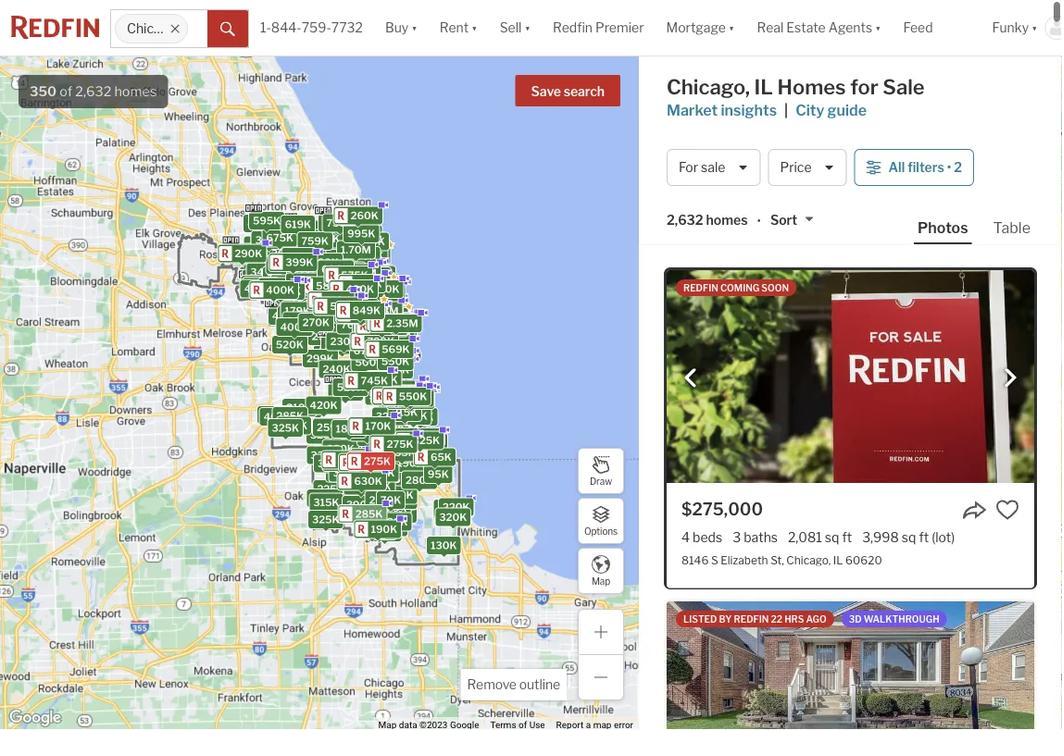 Task type: describe. For each thing, give the bounding box(es) containing it.
65k
[[431, 451, 452, 463]]

▾ for rent ▾
[[472, 20, 478, 36]]

2 horizontal spatial 599k
[[400, 410, 428, 422]]

1 vertical spatial 170k
[[381, 438, 407, 450]]

534k
[[356, 250, 384, 262]]

rent
[[440, 20, 469, 36]]

1 horizontal spatial 259k
[[387, 432, 415, 444]]

homes
[[778, 75, 846, 100]]

1 horizontal spatial redfin
[[734, 611, 769, 622]]

1 vertical spatial 650k
[[344, 276, 372, 288]]

415k
[[260, 254, 286, 266]]

240k down 345k
[[230, 247, 258, 259]]

0 vertical spatial 310k
[[280, 289, 307, 301]]

750k down 819k
[[290, 276, 318, 288]]

2 vertical spatial 315k
[[313, 497, 339, 509]]

240k up 529k
[[323, 364, 351, 376]]

0 horizontal spatial 520k
[[246, 273, 274, 285]]

695k
[[374, 308, 402, 320]]

0 horizontal spatial 199k
[[286, 331, 312, 343]]

500k up 685k
[[363, 269, 392, 281]]

680k
[[354, 308, 382, 320]]

1 vertical spatial 2.00m
[[380, 326, 413, 338]]

1 vertical spatial 185k
[[372, 527, 398, 539]]

0 vertical spatial 315k
[[290, 285, 316, 297]]

150k
[[379, 420, 405, 433]]

1 horizontal spatial 475k
[[313, 233, 340, 245]]

0 horizontal spatial 259k
[[317, 422, 344, 434]]

3.95m
[[375, 316, 407, 328]]

1 vertical spatial 189k
[[376, 478, 402, 490]]

1 vertical spatial 380k
[[261, 410, 289, 422]]

all filters • 2
[[889, 157, 962, 173]]

1 vertical spatial 849k
[[333, 332, 361, 344]]

favorite button checkbox
[[996, 496, 1020, 520]]

photos
[[918, 216, 968, 234]]

4
[[682, 527, 690, 543]]

70k
[[380, 494, 401, 507]]

2 vertical spatial 395k
[[384, 446, 412, 458]]

77.5k
[[384, 508, 413, 520]]

▾ for sell ▾
[[525, 20, 531, 36]]

750k down 890k
[[337, 298, 365, 310]]

0 horizontal spatial 599k
[[311, 283, 339, 295]]

1 vertical spatial chicago,
[[787, 551, 831, 564]]

1 vertical spatial 284k
[[385, 495, 413, 507]]

0 vertical spatial 1.10m
[[348, 269, 377, 281]]

1 vertical spatial 290k
[[379, 458, 407, 470]]

2 horizontal spatial 3
[[733, 527, 741, 543]]

279k
[[404, 395, 431, 407]]

1.00m
[[342, 303, 373, 315]]

0 horizontal spatial 475k
[[266, 244, 294, 256]]

258k
[[345, 462, 373, 474]]

253k
[[369, 495, 396, 507]]

0 vertical spatial 170k
[[365, 420, 391, 432]]

city
[[796, 101, 825, 119]]

81k
[[363, 525, 382, 537]]

289k
[[246, 281, 274, 293]]

2.20m
[[373, 322, 404, 334]]

949k
[[377, 312, 405, 324]]

300k down 80k at the left
[[407, 469, 435, 481]]

2 inside button
[[954, 157, 962, 173]]

redfin premier button
[[542, 0, 655, 56]]

1 horizontal spatial 3
[[370, 322, 376, 334]]

0 vertical spatial 395k
[[274, 279, 302, 291]]

submit search image
[[220, 22, 235, 37]]

1 horizontal spatial 340k
[[294, 253, 322, 265]]

price button
[[768, 146, 847, 183]]

350 of 2,632 homes
[[30, 83, 157, 100]]

365k
[[401, 462, 429, 474]]

1.01m
[[382, 325, 411, 337]]

0 horizontal spatial 3
[[350, 325, 356, 337]]

270k up the 759k
[[323, 217, 350, 229]]

feed
[[904, 20, 933, 36]]

outline
[[519, 678, 560, 693]]

chicago, inside chicago, il homes for sale market insights | city guide
[[667, 75, 750, 100]]

buy ▾ button
[[374, 0, 429, 56]]

0 vertical spatial 2,632
[[75, 83, 111, 100]]

330k left 49k
[[311, 450, 339, 462]]

1.79m
[[376, 314, 407, 326]]

agents
[[829, 20, 873, 36]]

previous button image
[[682, 366, 700, 385]]

729k
[[404, 392, 430, 404]]

draw button
[[578, 448, 624, 495]]

buy ▾ button
[[385, 0, 417, 56]]

2 vertical spatial 190k
[[371, 524, 398, 536]]

1 vertical spatial 995k
[[358, 302, 386, 314]]

google image
[[5, 707, 66, 731]]

1.06m
[[331, 248, 362, 260]]

0 vertical spatial 390k
[[273, 285, 301, 297]]

2 horizontal spatial 475k
[[348, 480, 375, 492]]

0 vertical spatial 1.25m
[[340, 272, 370, 284]]

map region
[[0, 0, 686, 731]]

228k
[[364, 481, 391, 493]]

table button
[[990, 215, 1035, 240]]

2,081 sq ft
[[788, 527, 852, 543]]

3,998 sq ft (lot)
[[862, 527, 955, 543]]

1 vertical spatial 1.10m
[[341, 312, 370, 325]]

remove outline button
[[461, 670, 567, 701]]

redfin premier
[[553, 20, 644, 36]]

329k
[[437, 504, 464, 516]]

mortgage ▾
[[666, 20, 735, 36]]

0 vertical spatial 284k
[[393, 439, 421, 451]]

759k
[[301, 235, 329, 247]]

0 horizontal spatial 200k
[[229, 249, 257, 261]]

1 vertical spatial 225k
[[317, 484, 344, 496]]

map button
[[578, 548, 624, 595]]

0 vertical spatial 595k
[[253, 215, 281, 227]]

remove outline
[[467, 678, 560, 693]]

924k
[[321, 298, 348, 310]]

chicago, il homes for sale market insights | city guide
[[667, 75, 925, 119]]

3.50m
[[373, 313, 405, 325]]

405k
[[264, 411, 292, 423]]

500k up 450k
[[355, 357, 384, 369]]

890k
[[343, 286, 372, 298]]

funky
[[993, 20, 1029, 36]]

270k up the "295k"
[[303, 317, 330, 329]]

396k
[[381, 445, 409, 457]]

730k
[[360, 292, 387, 304]]

300k down 155k
[[333, 467, 362, 479]]

▾ for buy ▾
[[411, 20, 417, 36]]

770k
[[336, 318, 363, 330]]

mortgage ▾ button
[[666, 0, 735, 56]]

2 vertical spatial 200k
[[341, 504, 369, 516]]

2 vertical spatial 375k
[[355, 489, 382, 501]]

0 vertical spatial 2.00m
[[357, 293, 390, 305]]

sell ▾ button
[[489, 0, 542, 56]]

0 vertical spatial 189k
[[370, 455, 396, 467]]

il inside chicago, il homes for sale market insights | city guide
[[755, 75, 773, 100]]

675k up 230k
[[335, 321, 362, 333]]

0 vertical spatial 290k
[[235, 248, 263, 260]]

1-
[[260, 20, 271, 36]]

0 horizontal spatial 320k
[[318, 503, 345, 515]]

39.9k
[[413, 437, 443, 449]]

coming
[[721, 280, 760, 291]]

2 vertical spatial 290k
[[363, 481, 391, 493]]

1 vertical spatial 950k
[[359, 343, 388, 355]]

all
[[889, 157, 905, 173]]

2 horizontal spatial 580k
[[369, 390, 397, 402]]

220k down 95k on the bottom
[[443, 502, 470, 514]]

240k up 44.9k
[[386, 489, 414, 501]]

0 vertical spatial 849k
[[353, 305, 381, 317]]

1.65m
[[356, 297, 386, 309]]

525k down 1.06m
[[315, 262, 342, 274]]

1 vertical spatial 375k
[[280, 420, 308, 432]]

639k
[[380, 356, 408, 368]]

1 horizontal spatial 250k
[[439, 503, 466, 516]]

1.90m
[[371, 287, 402, 299]]

280k
[[406, 475, 434, 487]]

rent ▾ button
[[429, 0, 489, 56]]

1 horizontal spatial 320k
[[439, 512, 467, 524]]

0 horizontal spatial 340k
[[250, 266, 278, 278]]

1 vertical spatial il
[[833, 551, 843, 564]]

510k
[[385, 324, 412, 336]]

675k up 415k
[[266, 232, 294, 244]]

sort
[[771, 210, 798, 225]]

0 vertical spatial 625k
[[340, 282, 367, 294]]

1 vertical spatial 640k
[[345, 309, 373, 321]]

photo of 8034 s california ave, chicago, il 60652 image
[[667, 599, 1035, 731]]

2 vertical spatial 595k
[[382, 364, 409, 376]]

hrs
[[785, 611, 804, 622]]

baths
[[744, 527, 778, 543]]

by
[[719, 611, 732, 622]]

0 vertical spatial 650k
[[348, 250, 377, 262]]

0 horizontal spatial 580k
[[282, 309, 310, 321]]

0 vertical spatial 1.05m
[[346, 267, 377, 279]]

819k
[[286, 251, 312, 263]]

570k up 685k
[[360, 270, 387, 282]]

769k
[[341, 319, 368, 331]]

179k
[[285, 305, 310, 317]]

1 vertical spatial 310k
[[286, 402, 313, 414]]

2.70m
[[375, 317, 406, 329]]

0 vertical spatial 130k
[[383, 445, 409, 457]]

listed
[[684, 611, 717, 622]]

570k up 1.06m
[[328, 226, 356, 238]]

price
[[780, 157, 812, 173]]

1 vertical spatial 625k
[[380, 317, 408, 329]]

1 vertical spatial 260k
[[423, 455, 450, 467]]

295k
[[312, 331, 339, 343]]

1 vertical spatial 200k
[[303, 312, 331, 324]]

mortgage
[[666, 20, 726, 36]]

145k
[[423, 454, 450, 466]]

240k up '140k'
[[355, 452, 383, 464]]

140k
[[360, 467, 386, 479]]

$275,000
[[682, 497, 763, 517]]

0 horizontal spatial homes
[[114, 83, 157, 100]]

759-
[[302, 20, 331, 36]]

0 vertical spatial 420k
[[302, 257, 329, 269]]

listed by redfin 22 hrs ago
[[684, 611, 827, 622]]

rent ▾ button
[[440, 0, 478, 56]]

2 vertical spatial 849k
[[356, 345, 384, 357]]

0 vertical spatial 299k
[[310, 253, 337, 265]]

1 vertical spatial 190k
[[397, 457, 424, 469]]

500k up 1.70m
[[350, 228, 379, 240]]

0 vertical spatial 545k
[[313, 234, 341, 246]]



Task type: vqa. For each thing, say whether or not it's contained in the screenshot.
'REDFIN' corresponding to Meet a Redfin agent
no



Task type: locate. For each thing, give the bounding box(es) containing it.
•
[[947, 157, 952, 173], [757, 211, 761, 227]]

1 vertical spatial 699k
[[396, 393, 424, 405]]

0 vertical spatial 950k
[[324, 278, 352, 290]]

next button image
[[1001, 366, 1020, 385]]

mortgage ▾ button
[[655, 0, 746, 56]]

339k
[[367, 467, 395, 479]]

290k
[[235, 248, 263, 260], [379, 458, 407, 470], [363, 481, 391, 493]]

299k down the 759k
[[310, 253, 337, 265]]

570k
[[328, 226, 356, 238], [360, 270, 387, 282], [361, 322, 389, 335], [374, 347, 402, 359]]

0 vertical spatial 699k
[[381, 317, 409, 329]]

1 ft from the left
[[842, 527, 852, 543]]

750k up 1.85m
[[372, 284, 400, 296]]

0 vertical spatial 375k
[[302, 283, 329, 296]]

ft for 3,998 sq ft (lot)
[[919, 527, 929, 543]]

draw
[[590, 476, 612, 487]]

199k
[[286, 331, 312, 343], [374, 479, 400, 491]]

1 horizontal spatial 199k
[[374, 479, 400, 491]]

1 horizontal spatial 1.05m
[[398, 401, 429, 413]]

1 vertical spatial 199k
[[374, 479, 400, 491]]

buy ▾
[[385, 20, 417, 36]]

499k
[[357, 236, 385, 248]]

sell ▾ button
[[500, 0, 531, 56]]

redfin coming soon
[[684, 280, 789, 291]]

3d walkthrough
[[849, 611, 940, 622]]

1 horizontal spatial •
[[947, 157, 952, 173]]

300k down the 79.9k
[[290, 403, 318, 415]]

340k up 455k
[[250, 266, 278, 278]]

320k down 258k at the left
[[318, 503, 345, 515]]

130k up 81k
[[360, 512, 387, 524]]

950k up 710k
[[324, 278, 352, 290]]

445k
[[316, 502, 344, 514]]

259k up 396k
[[387, 432, 415, 444]]

market
[[667, 101, 718, 119]]

2 ft from the left
[[919, 527, 929, 543]]

745k
[[361, 375, 388, 387]]

• for homes
[[757, 211, 761, 227]]

846k
[[359, 287, 387, 299]]

2,632 homes •
[[667, 210, 761, 227]]

420k up 535k
[[302, 257, 329, 269]]

475k down '140k'
[[348, 480, 375, 492]]

units
[[361, 250, 387, 262], [356, 283, 382, 295], [378, 322, 404, 334], [344, 324, 370, 336], [358, 325, 384, 337], [358, 325, 384, 337], [334, 340, 359, 352], [365, 354, 391, 366]]

of
[[60, 83, 72, 100]]

3 ▾ from the left
[[525, 20, 531, 36]]

2 ▾ from the left
[[472, 20, 478, 36]]

650k
[[348, 250, 377, 262], [344, 276, 372, 288], [345, 311, 373, 323]]

None search field
[[188, 10, 207, 47]]

525k up 560k
[[334, 265, 362, 277]]

photo of 8146 s elizabeth st, chicago, il 60620 image
[[667, 268, 1035, 481]]

1 vertical spatial 520k
[[276, 339, 304, 351]]

520k
[[246, 273, 274, 285], [276, 339, 304, 351]]

1 horizontal spatial 380k
[[318, 316, 346, 328]]

0 horizontal spatial 2,632
[[75, 83, 111, 100]]

1 vertical spatial 420k
[[310, 400, 338, 412]]

485k
[[376, 306, 404, 318]]

710k
[[325, 294, 351, 306]]

675k
[[266, 232, 294, 244], [298, 295, 325, 307], [335, 321, 362, 333], [354, 345, 381, 357]]

sale
[[883, 75, 925, 100]]

1 horizontal spatial il
[[833, 551, 843, 564]]

525k
[[315, 262, 342, 274], [334, 265, 362, 277]]

funky ▾
[[993, 20, 1038, 36]]

340k
[[294, 253, 322, 265], [250, 266, 278, 278]]

sq for 2,081
[[825, 527, 840, 543]]

for
[[679, 157, 698, 173]]

▾ right buy
[[411, 20, 417, 36]]

6 ▾ from the left
[[1032, 20, 1038, 36]]

5 ▾ from the left
[[875, 20, 881, 36]]

725k
[[318, 279, 344, 291], [361, 324, 388, 336]]

2 vertical spatial 189k
[[382, 516, 408, 528]]

sq right 2,081
[[825, 527, 840, 543]]

0 vertical spatial 185k
[[336, 424, 362, 436]]

995k
[[347, 228, 375, 240], [358, 302, 386, 314]]

284k up 77.5k
[[385, 495, 413, 507]]

save search
[[531, 84, 605, 100]]

599k down 680k
[[359, 321, 387, 333]]

500k up the "295k"
[[295, 315, 323, 327]]

1 vertical spatial 299k
[[307, 353, 334, 365]]

189k down 44.9k
[[382, 516, 408, 528]]

130k down 329k
[[431, 540, 457, 552]]

599k down "279k" at the bottom left of page
[[400, 410, 428, 422]]

300k up 265k
[[386, 460, 414, 472]]

▾ for funky ▾
[[1032, 20, 1038, 36]]

ft for 2,081 sq ft
[[842, 527, 852, 543]]

809k
[[335, 218, 363, 230]]

homes
[[114, 83, 157, 100], [706, 210, 748, 225]]

2 vertical spatial 260k
[[358, 511, 386, 523]]

800k
[[339, 303, 368, 315]]

homes inside 2,632 homes •
[[706, 210, 748, 225]]

1.10m
[[348, 269, 377, 281], [341, 312, 370, 325]]

0 vertical spatial 250k
[[299, 329, 326, 342]]

1 horizontal spatial 520k
[[276, 339, 304, 351]]

190k down "279k" at the bottom left of page
[[407, 411, 434, 423]]

2 vertical spatial 625k
[[388, 389, 416, 401]]

chicago,
[[667, 75, 750, 100], [787, 551, 831, 564]]

595k up 519k
[[267, 270, 295, 282]]

0 horizontal spatial chicago,
[[667, 75, 750, 100]]

74.9k
[[361, 432, 391, 444]]

2,632 down for on the top
[[667, 210, 704, 225]]

240k up 630k
[[347, 458, 375, 470]]

310k
[[280, 289, 307, 301], [286, 402, 313, 414]]

2 horizontal spatial 200k
[[341, 504, 369, 516]]

200k down 345k
[[229, 249, 257, 261]]

1.50m
[[353, 280, 384, 292], [364, 287, 395, 299], [374, 311, 405, 323], [373, 321, 404, 333], [374, 321, 405, 333]]

170k up the 217k
[[365, 420, 391, 432]]

1 horizontal spatial 185k
[[372, 527, 398, 539]]

270k up 100k on the bottom of the page
[[385, 481, 412, 493]]

0 horizontal spatial 390k
[[273, 285, 301, 297]]

395k up 263k
[[384, 446, 412, 458]]

399k
[[271, 248, 299, 260], [286, 256, 314, 269], [377, 313, 405, 326]]

real estate agents ▾
[[757, 20, 881, 36]]

remove chicago image
[[170, 23, 181, 34]]

185k down 77.5k
[[372, 527, 398, 539]]

775k
[[355, 278, 382, 290], [387, 317, 414, 329], [364, 324, 390, 336]]

599k up 924k
[[311, 283, 339, 295]]

580k down 519k
[[282, 309, 310, 321]]

44.9k
[[377, 503, 407, 515]]

• inside 2,632 homes •
[[757, 211, 761, 227]]

for
[[851, 75, 879, 100]]

1 vertical spatial 2,632
[[667, 210, 704, 225]]

ft left (lot)
[[919, 527, 929, 543]]

200k down 69.2k
[[341, 504, 369, 516]]

320k down 95k on the bottom
[[439, 512, 467, 524]]

1.75m
[[378, 318, 408, 330]]

il
[[755, 75, 773, 100], [833, 551, 843, 564]]

save
[[531, 84, 561, 100]]

remove
[[467, 678, 517, 693]]

2 vertical spatial 225k
[[366, 525, 393, 537]]

1 vertical spatial 545k
[[329, 316, 357, 328]]

1 ▾ from the left
[[411, 20, 417, 36]]

1 vertical spatial 395k
[[287, 315, 315, 327]]

1 vertical spatial 1.05m
[[398, 401, 429, 413]]

0 horizontal spatial il
[[755, 75, 773, 100]]

0 vertical spatial 640k
[[270, 259, 299, 271]]

750k up the 759k
[[326, 217, 354, 229]]

1 sq from the left
[[825, 527, 840, 543]]

▾ for mortgage ▾
[[729, 20, 735, 36]]

1 vertical spatial 130k
[[360, 512, 387, 524]]

725k up 710k
[[318, 279, 344, 291]]

1 vertical spatial •
[[757, 211, 761, 227]]

390k
[[273, 285, 301, 297], [346, 499, 374, 511]]

185k up 49k
[[336, 424, 362, 436]]

0 horizontal spatial 950k
[[324, 278, 352, 290]]

• for filters
[[947, 157, 952, 173]]

175k
[[415, 432, 441, 444]]

520k down 409k
[[276, 339, 304, 351]]

2 vertical spatial 130k
[[431, 540, 457, 552]]

1 vertical spatial 725k
[[361, 324, 388, 336]]

0 horizontal spatial 1.05m
[[346, 267, 377, 279]]

45k
[[383, 522, 404, 534]]

240k down 95k on the bottom
[[442, 502, 470, 514]]

290k down 345k
[[235, 248, 263, 260]]

0 vertical spatial 190k
[[407, 411, 434, 423]]

170k up 116k
[[381, 438, 407, 450]]

560k
[[338, 281, 366, 293]]

2,632 inside 2,632 homes •
[[667, 210, 704, 225]]

0 horizontal spatial 640k
[[270, 259, 299, 271]]

save search button
[[516, 75, 621, 107]]

400k
[[248, 239, 276, 251], [266, 285, 295, 297], [272, 310, 301, 322], [280, 321, 309, 333], [385, 389, 413, 401]]

220k left '140k'
[[330, 467, 357, 479]]

0 vertical spatial il
[[755, 75, 773, 100]]

redfin
[[684, 280, 719, 291], [734, 611, 769, 622]]

▾ right "funky"
[[1032, 20, 1038, 36]]

95k
[[428, 469, 449, 481]]

270k down 710k
[[318, 308, 346, 320]]

409k
[[291, 316, 320, 328]]

259k down 529k
[[317, 422, 344, 434]]

chicago, up market
[[667, 75, 750, 100]]

580k down 745k
[[369, 390, 397, 402]]

• left sort
[[757, 211, 761, 227]]

1 horizontal spatial 950k
[[359, 343, 388, 355]]

360k
[[263, 281, 291, 293], [290, 292, 318, 304], [318, 458, 346, 470]]

1 horizontal spatial sq
[[902, 527, 916, 543]]

• inside button
[[947, 157, 952, 173]]

290k down 396k
[[379, 458, 407, 470]]

favorite button image
[[996, 496, 1020, 520]]

1 vertical spatial 599k
[[359, 321, 387, 333]]

240k up 415k
[[255, 233, 283, 245]]

1.55m
[[377, 319, 408, 331]]

799k
[[367, 336, 395, 348]]

300k
[[334, 333, 363, 345], [290, 403, 318, 415], [326, 456, 355, 469], [386, 460, 414, 472], [333, 467, 362, 479], [407, 469, 435, 481]]

4 beds
[[682, 527, 723, 543]]

table
[[993, 216, 1031, 234]]

390k up 179k
[[273, 285, 301, 297]]

il left the '60620'
[[833, 551, 843, 564]]

1 horizontal spatial 580k
[[330, 300, 358, 313]]

950k up '639k'
[[359, 343, 388, 355]]

0 vertical spatial 520k
[[246, 273, 274, 285]]

190k up 280k
[[397, 457, 424, 469]]

0 vertical spatial redfin
[[684, 280, 719, 291]]

real estate agents ▾ button
[[746, 0, 893, 56]]

3 down 1.30m
[[350, 325, 356, 337]]

city guide link
[[796, 99, 871, 121]]

▾ right sell
[[525, 20, 531, 36]]

1-844-759-7732
[[260, 20, 363, 36]]

675k up 450k
[[354, 345, 381, 357]]

1 vertical spatial 390k
[[346, 499, 374, 511]]

675k up 409k
[[298, 295, 325, 307]]

0 horizontal spatial 185k
[[336, 424, 362, 436]]

420k down 529k
[[310, 400, 338, 412]]

0 vertical spatial 200k
[[229, 249, 257, 261]]

4 ▾ from the left
[[729, 20, 735, 36]]

0 vertical spatial 725k
[[318, 279, 344, 291]]

0 vertical spatial 995k
[[347, 228, 375, 240]]

0 vertical spatial 340k
[[294, 253, 322, 265]]

550k
[[299, 271, 327, 283], [373, 320, 401, 332], [381, 356, 410, 368], [399, 391, 427, 403]]

0 vertical spatial 380k
[[318, 316, 346, 328]]

545k up 389k
[[313, 234, 341, 246]]

475k down 850k
[[266, 244, 294, 256]]

2 sq from the left
[[902, 527, 916, 543]]

1 vertical spatial homes
[[706, 210, 748, 225]]

380k
[[318, 316, 346, 328], [261, 410, 289, 422]]

redfin left the coming
[[684, 280, 719, 291]]

1 horizontal spatial 390k
[[346, 499, 374, 511]]

0 horizontal spatial ft
[[842, 527, 852, 543]]

184k
[[444, 503, 470, 515]]

1 horizontal spatial 725k
[[361, 324, 388, 336]]

▾ right the agents
[[875, 20, 881, 36]]

300k down 770k
[[334, 333, 363, 345]]

0 vertical spatial 225k
[[351, 461, 378, 473]]

299k down the 79.9k
[[307, 353, 334, 365]]

1 vertical spatial 315k
[[374, 442, 400, 454]]

190k down 77.5k
[[371, 524, 398, 536]]

2 vertical spatial 650k
[[345, 311, 373, 323]]

feed button
[[893, 0, 981, 56]]

• right filters
[[947, 157, 952, 173]]

0 vertical spatial 260k
[[351, 210, 379, 222]]

1 horizontal spatial ft
[[919, 527, 929, 543]]

220k down 155k
[[347, 467, 374, 479]]

725k up 799k
[[361, 324, 388, 336]]

189k up 339k
[[370, 455, 396, 467]]

sq for 3,998
[[902, 527, 916, 543]]

1 vertical spatial 595k
[[267, 270, 295, 282]]

575k
[[341, 270, 368, 282], [363, 282, 391, 294], [358, 341, 385, 353], [397, 397, 424, 409]]

570k down 1.01m
[[374, 347, 402, 359]]

395k up the "295k"
[[287, 315, 315, 327]]

340k up 540k
[[294, 253, 322, 265]]

260k up 95k on the bottom
[[423, 455, 450, 467]]

545k down 800k
[[329, 316, 357, 328]]

redfin left 22
[[734, 611, 769, 622]]

330k up 258k at the left
[[327, 443, 355, 455]]

700k
[[284, 258, 312, 270], [336, 265, 364, 277], [312, 297, 340, 309], [334, 304, 362, 316], [334, 304, 362, 316], [370, 374, 398, 386]]

390k down 69.2k
[[346, 499, 374, 511]]

1 horizontal spatial 599k
[[359, 321, 387, 333]]

1 horizontal spatial chicago,
[[787, 551, 831, 564]]

ft up the '60620'
[[842, 527, 852, 543]]

il up insights
[[755, 75, 773, 100]]

130k
[[383, 445, 409, 457], [360, 512, 387, 524], [431, 540, 457, 552]]

300k down 49k
[[326, 456, 355, 469]]

284k down the 150k
[[393, 439, 421, 451]]

520k down 415k
[[246, 273, 274, 285]]

130k up 263k
[[383, 445, 409, 457]]

1 horizontal spatial homes
[[706, 210, 748, 225]]

sq
[[825, 527, 840, 543], [902, 527, 916, 543]]

sell
[[500, 20, 522, 36]]

2 vertical spatial 599k
[[400, 410, 428, 422]]

595k
[[253, 215, 281, 227], [267, 270, 295, 282], [382, 364, 409, 376]]

for sale
[[679, 157, 726, 173]]

1 horizontal spatial 200k
[[303, 312, 331, 324]]

570k up 799k
[[361, 322, 389, 335]]

189k up 70k
[[376, 478, 402, 490]]

200k up the "295k"
[[303, 312, 331, 324]]

189k
[[370, 455, 396, 467], [376, 478, 402, 490], [382, 516, 408, 528]]

225k down 77.5k
[[366, 525, 393, 537]]

2,081
[[788, 527, 822, 543]]

320k
[[318, 503, 345, 515], [439, 512, 467, 524]]

260k up 81k
[[358, 511, 386, 523]]

699k
[[381, 317, 409, 329], [396, 393, 424, 405]]



